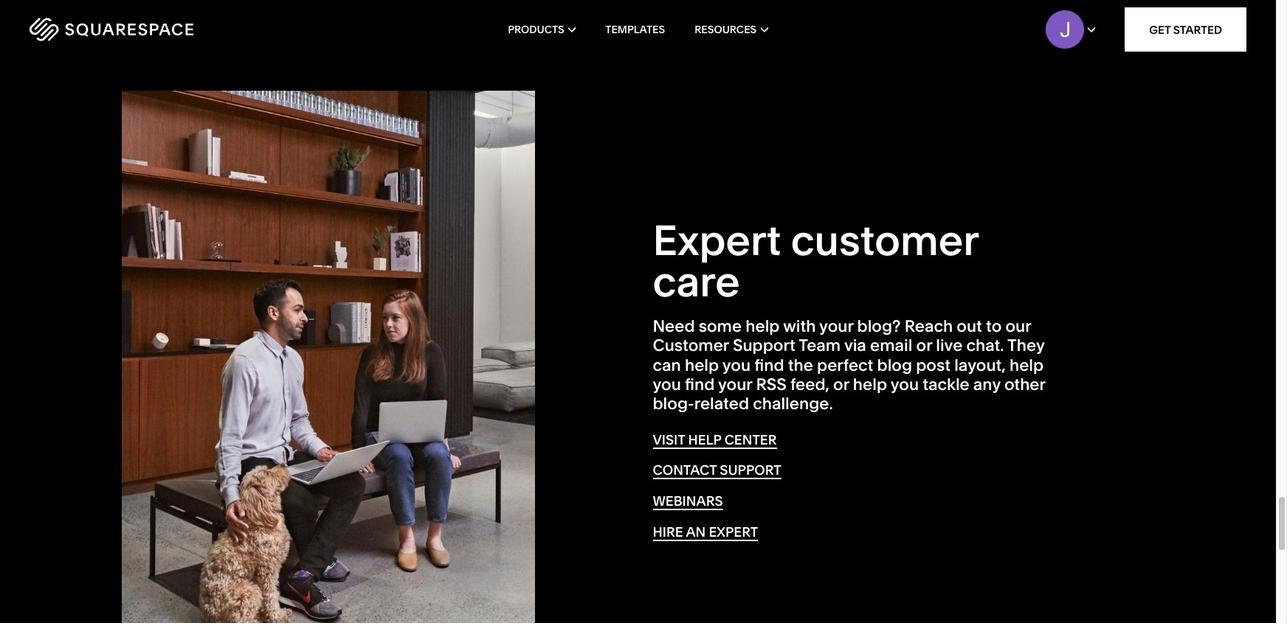 Task type: vqa. For each thing, say whether or not it's contained in the screenshot.
Expert inside the "Expert customer care"
yes



Task type: describe. For each thing, give the bounding box(es) containing it.
post
[[916, 356, 951, 376]]

rss
[[756, 375, 787, 395]]

can
[[653, 356, 681, 376]]

perfect
[[817, 356, 874, 376]]

contact
[[653, 463, 717, 480]]

help left "with"
[[746, 317, 780, 337]]

live
[[936, 336, 963, 356]]

help right can on the right bottom of the page
[[685, 356, 719, 376]]

webinars
[[653, 493, 723, 510]]

customer
[[653, 336, 729, 356]]

chat.
[[967, 336, 1005, 356]]

contact support
[[653, 463, 782, 480]]

expert inside the expert customer care
[[653, 216, 782, 266]]

reach
[[905, 317, 953, 337]]

0 vertical spatial your
[[820, 317, 854, 337]]

care
[[653, 257, 740, 307]]

1 vertical spatial expert
[[709, 524, 758, 541]]

expert customer care
[[653, 216, 979, 307]]

0 horizontal spatial find
[[685, 375, 715, 395]]

resources button
[[695, 0, 768, 59]]

blog
[[878, 356, 913, 376]]

challenge.
[[753, 395, 833, 415]]

need
[[653, 317, 695, 337]]

blog?
[[858, 317, 901, 337]]

products button
[[508, 0, 576, 59]]

templates
[[606, 23, 665, 36]]

hire an expert link
[[653, 524, 758, 542]]

layout,
[[955, 356, 1006, 376]]

customer care advisors. image
[[121, 91, 535, 624]]

0 horizontal spatial or
[[834, 375, 850, 395]]

blog-
[[653, 395, 695, 415]]

products
[[508, 23, 565, 36]]

hire
[[653, 524, 683, 541]]

the
[[788, 356, 814, 376]]

resources
[[695, 23, 757, 36]]

2 horizontal spatial you
[[891, 375, 919, 395]]

out
[[957, 317, 983, 337]]



Task type: locate. For each thing, give the bounding box(es) containing it.
team
[[799, 336, 841, 356]]

or left live
[[917, 336, 933, 356]]

support
[[733, 336, 796, 356], [720, 463, 782, 480]]

get started link
[[1125, 7, 1247, 52]]

1 horizontal spatial your
[[820, 317, 854, 337]]

squarespace logo link
[[30, 18, 273, 41]]

support down center
[[720, 463, 782, 480]]

templates link
[[606, 0, 665, 59]]

customer
[[791, 216, 979, 266]]

expert
[[653, 216, 782, 266], [709, 524, 758, 541]]

1 horizontal spatial you
[[723, 356, 751, 376]]

1 vertical spatial or
[[834, 375, 850, 395]]

started
[[1174, 23, 1223, 37]]

webinars link
[[653, 493, 723, 511]]

hire an expert
[[653, 524, 758, 541]]

find right can on the right bottom of the page
[[685, 375, 715, 395]]

visit help center link
[[653, 432, 777, 450]]

need some help with your blog? reach out to our customer support team via email or live chat. they can help you find the perfect blog post layout, help you find your rss feed, or help you tackle any other blog-related challenge.
[[653, 317, 1046, 415]]

any
[[974, 375, 1001, 395]]

0 vertical spatial expert
[[653, 216, 782, 266]]

other
[[1005, 375, 1046, 395]]

get started
[[1150, 23, 1223, 37]]

related
[[695, 395, 749, 415]]

1 horizontal spatial find
[[755, 356, 785, 376]]

0 vertical spatial or
[[917, 336, 933, 356]]

0 horizontal spatial you
[[653, 375, 681, 395]]

1 horizontal spatial or
[[917, 336, 933, 356]]

center
[[725, 432, 777, 449]]

an
[[686, 524, 706, 541]]

support inside need some help with your blog? reach out to our customer support team via email or live chat. they can help you find the perfect blog post layout, help you find your rss feed, or help you tackle any other blog-related challenge.
[[733, 336, 796, 356]]

visit help center
[[653, 432, 777, 449]]

get
[[1150, 23, 1171, 37]]

help down our
[[1010, 356, 1044, 376]]

you left rss
[[723, 356, 751, 376]]

feed,
[[791, 375, 830, 395]]

they
[[1008, 336, 1045, 356]]

visit
[[653, 432, 685, 449]]

to
[[986, 317, 1002, 337]]

some
[[699, 317, 742, 337]]

via
[[845, 336, 867, 356]]

or
[[917, 336, 933, 356], [834, 375, 850, 395]]

your right "with"
[[820, 317, 854, 337]]

you
[[723, 356, 751, 376], [653, 375, 681, 395], [891, 375, 919, 395]]

our
[[1006, 317, 1032, 337]]

your left rss
[[718, 375, 753, 395]]

or right feed,
[[834, 375, 850, 395]]

help
[[746, 317, 780, 337], [685, 356, 719, 376], [1010, 356, 1044, 376], [853, 375, 888, 395]]

help down via
[[853, 375, 888, 395]]

with
[[784, 317, 816, 337]]

squarespace logo image
[[30, 18, 193, 41]]

contact support link
[[653, 463, 782, 480]]

email
[[871, 336, 913, 356]]

your
[[820, 317, 854, 337], [718, 375, 753, 395]]

support up rss
[[733, 336, 796, 356]]

you down email
[[891, 375, 919, 395]]

find
[[755, 356, 785, 376], [685, 375, 715, 395]]

1 vertical spatial your
[[718, 375, 753, 395]]

0 horizontal spatial your
[[718, 375, 753, 395]]

0 vertical spatial support
[[733, 336, 796, 356]]

find left the
[[755, 356, 785, 376]]

1 vertical spatial support
[[720, 463, 782, 480]]

tackle
[[923, 375, 970, 395]]

you down customer
[[653, 375, 681, 395]]

help
[[688, 432, 722, 449]]



